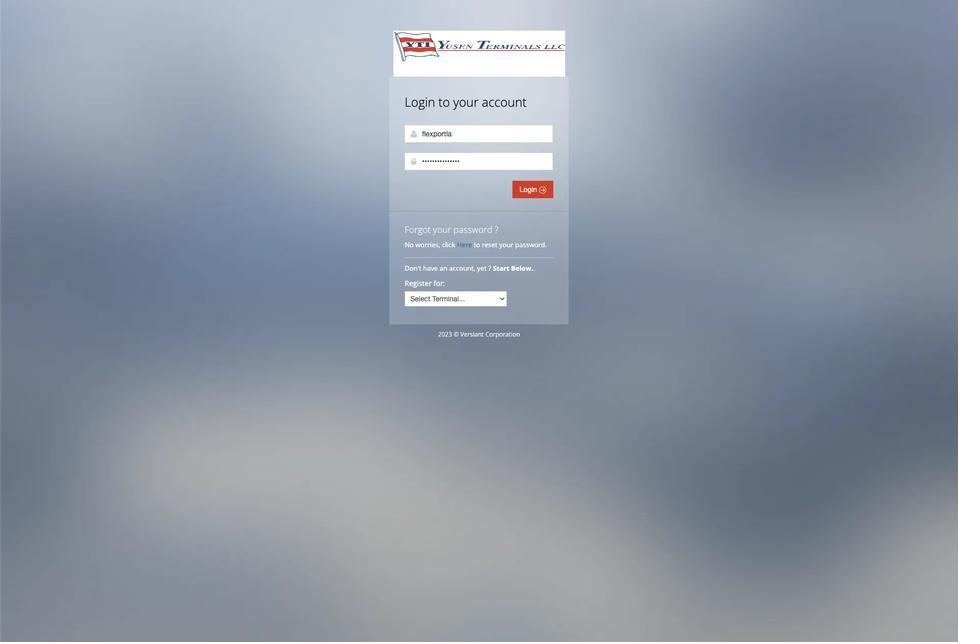 Task type: locate. For each thing, give the bounding box(es) containing it.
login inside 'button'
[[520, 185, 539, 194]]

login button
[[512, 181, 553, 198]]

0 vertical spatial login
[[405, 94, 435, 110]]

2 vertical spatial your
[[499, 240, 513, 249]]

account,
[[449, 264, 475, 273]]

1 horizontal spatial to
[[474, 240, 480, 249]]

password
[[454, 223, 492, 236]]

swapright image
[[539, 187, 546, 194]]

0 horizontal spatial login
[[405, 94, 435, 110]]

to
[[438, 94, 450, 110], [474, 240, 480, 249]]

to up the username text box
[[438, 94, 450, 110]]

here
[[457, 240, 472, 249]]

login
[[405, 94, 435, 110], [520, 185, 539, 194]]

?
[[495, 223, 499, 236], [488, 264, 491, 273]]

0 horizontal spatial ?
[[488, 264, 491, 273]]

your up the username text box
[[453, 94, 479, 110]]

Password password field
[[405, 153, 553, 170]]

here link
[[457, 240, 472, 249]]

1 vertical spatial login
[[520, 185, 539, 194]]

your right reset
[[499, 240, 513, 249]]

login for login
[[520, 185, 539, 194]]

to right 'here' link
[[474, 240, 480, 249]]

user image
[[410, 130, 418, 138]]

? right the yet
[[488, 264, 491, 273]]

below.
[[511, 264, 533, 273]]

0 vertical spatial to
[[438, 94, 450, 110]]

your
[[453, 94, 479, 110], [433, 223, 451, 236], [499, 240, 513, 249]]

click
[[442, 240, 455, 249]]

register
[[405, 278, 432, 288]]

1 horizontal spatial your
[[453, 94, 479, 110]]

forgot your password ? no worries, click here to reset your password.
[[405, 223, 547, 249]]

1 horizontal spatial ?
[[495, 223, 499, 236]]

.
[[533, 264, 535, 273]]

0 vertical spatial ?
[[495, 223, 499, 236]]

1 horizontal spatial login
[[520, 185, 539, 194]]

corporation
[[485, 330, 520, 339]]

account
[[482, 94, 527, 110]]

no
[[405, 240, 414, 249]]

? up reset
[[495, 223, 499, 236]]

an
[[440, 264, 447, 273]]

©
[[454, 330, 459, 339]]

1 vertical spatial your
[[433, 223, 451, 236]]

1 vertical spatial ?
[[488, 264, 491, 273]]

your up click
[[433, 223, 451, 236]]

start
[[493, 264, 509, 273]]

forgot
[[405, 223, 431, 236]]

1 vertical spatial to
[[474, 240, 480, 249]]

have
[[423, 264, 438, 273]]

lock image
[[410, 157, 418, 166]]

worries,
[[415, 240, 440, 249]]



Task type: describe. For each thing, give the bounding box(es) containing it.
login for login to your account
[[405, 94, 435, 110]]

password.
[[515, 240, 547, 249]]

2023 © versiant corporation
[[438, 330, 520, 339]]

2023
[[438, 330, 452, 339]]

0 horizontal spatial to
[[438, 94, 450, 110]]

don't
[[405, 264, 421, 273]]

reset
[[482, 240, 498, 249]]

0 vertical spatial your
[[453, 94, 479, 110]]

? inside forgot your password ? no worries, click here to reset your password.
[[495, 223, 499, 236]]

for:
[[434, 278, 445, 288]]

don't have an account, yet ? start below. .
[[405, 264, 537, 273]]

register for:
[[405, 278, 445, 288]]

0 horizontal spatial your
[[433, 223, 451, 236]]

versiant
[[460, 330, 484, 339]]

2 horizontal spatial your
[[499, 240, 513, 249]]

login to your account
[[405, 94, 527, 110]]

yet
[[477, 264, 487, 273]]

Username text field
[[405, 125, 553, 143]]

to inside forgot your password ? no worries, click here to reset your password.
[[474, 240, 480, 249]]



Task type: vqa. For each thing, say whether or not it's contained in the screenshot.
second external link image from the bottom of the page
no



